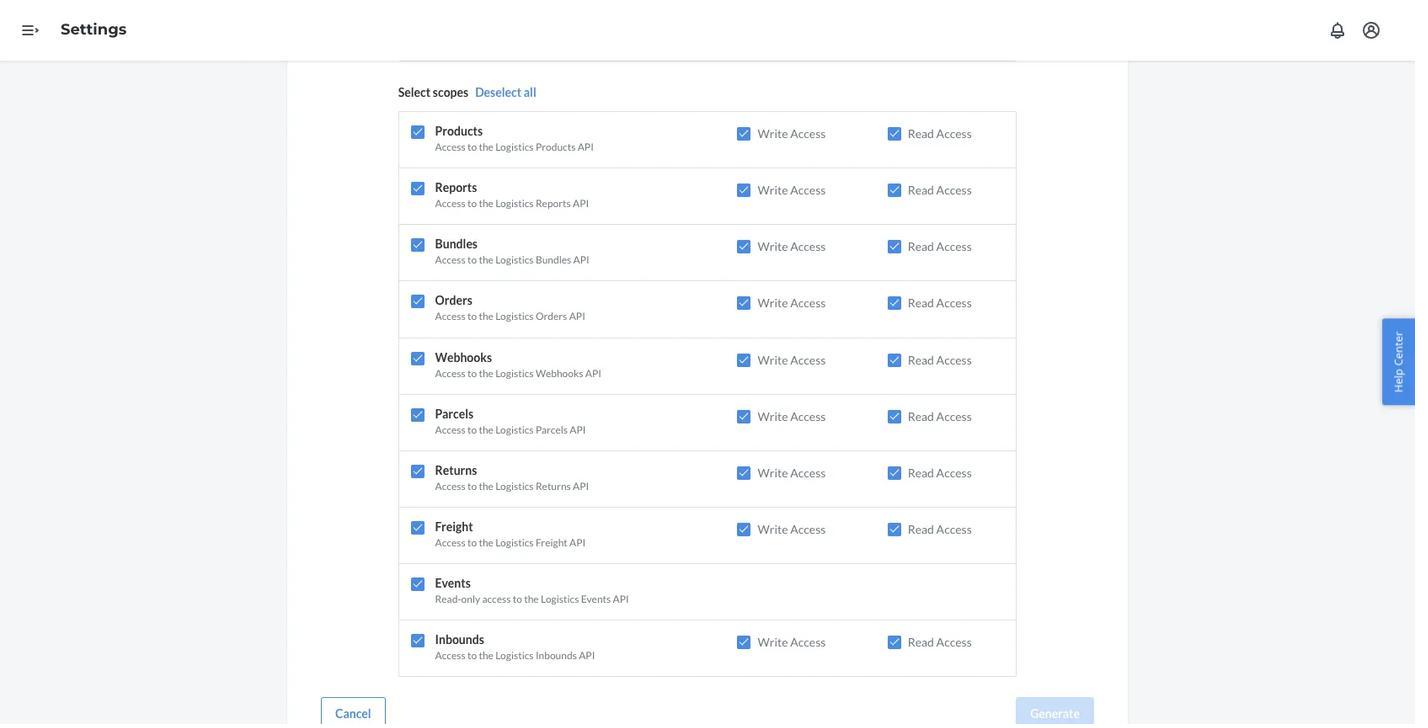 Task type: describe. For each thing, give the bounding box(es) containing it.
the for parcels
[[479, 424, 494, 436]]

help
[[1391, 369, 1406, 393]]

access inside bundles access to the logistics bundles api
[[435, 254, 466, 266]]

access inside parcels access to the logistics parcels api
[[435, 424, 466, 436]]

the for products
[[479, 141, 494, 153]]

0 horizontal spatial parcels
[[435, 407, 474, 421]]

logistics inside events read-only access to the logistics events api
[[541, 593, 579, 606]]

the for freight
[[479, 537, 494, 549]]

0 horizontal spatial webhooks
[[435, 350, 492, 364]]

help center
[[1391, 332, 1406, 393]]

open account menu image
[[1361, 20, 1382, 40]]

access inside orders access to the logistics orders api
[[435, 310, 466, 323]]

write for inbounds
[[758, 635, 788, 650]]

0 horizontal spatial reports
[[435, 180, 477, 195]]

1 horizontal spatial bundles
[[536, 254, 571, 266]]

logistics for parcels
[[495, 424, 534, 436]]

settings link
[[61, 20, 127, 39]]

events read-only access to the logistics events api
[[435, 576, 629, 606]]

0 horizontal spatial bundles
[[435, 237, 478, 251]]

select
[[398, 85, 431, 99]]

logistics for returns
[[495, 480, 534, 493]]

all
[[524, 85, 536, 99]]

1 vertical spatial orders
[[536, 310, 567, 323]]

api for webhooks
[[585, 367, 601, 380]]

write access for products
[[758, 126, 826, 141]]

to for parcels
[[468, 424, 477, 436]]

access inside reports access to the logistics reports api
[[435, 197, 466, 210]]

api for reports
[[573, 197, 589, 210]]

to for freight
[[468, 537, 477, 549]]

scopes
[[433, 85, 469, 99]]

read for webhooks
[[908, 353, 934, 367]]

read access for orders
[[908, 296, 972, 310]]

0 vertical spatial products
[[435, 124, 483, 138]]

read access for webhooks
[[908, 353, 972, 367]]

read access for returns
[[908, 466, 972, 480]]

settings
[[61, 20, 127, 39]]

1 horizontal spatial inbounds
[[536, 650, 577, 662]]

products access to the logistics products api
[[435, 124, 594, 153]]

write for bundles
[[758, 240, 788, 254]]

logistics for reports
[[495, 197, 534, 210]]

cancel
[[335, 707, 371, 721]]

logistics for orders
[[495, 310, 534, 323]]

to for reports
[[468, 197, 477, 210]]

deselect all button
[[475, 84, 536, 101]]

the for bundles
[[479, 254, 494, 266]]

api for returns
[[573, 480, 589, 493]]

to inside events read-only access to the logistics events api
[[513, 593, 522, 606]]

1 horizontal spatial parcels
[[536, 424, 568, 436]]

orders access to the logistics orders api
[[435, 294, 585, 323]]

write access for freight
[[758, 522, 826, 537]]

read for parcels
[[908, 409, 934, 424]]

access inside 'freight access to the logistics freight api'
[[435, 537, 466, 549]]

read for freight
[[908, 522, 934, 537]]

api for bundles
[[573, 254, 590, 266]]

read access for inbounds
[[908, 635, 972, 650]]

0 horizontal spatial inbounds
[[435, 633, 484, 647]]

reports access to the logistics reports api
[[435, 180, 589, 210]]

help center button
[[1383, 319, 1415, 405]]

to for bundles
[[468, 254, 477, 266]]

1 horizontal spatial freight
[[536, 537, 568, 549]]

access inside products access to the logistics products api
[[435, 141, 466, 153]]

api inside events read-only access to the logistics events api
[[613, 593, 629, 606]]

write access for orders
[[758, 296, 826, 310]]

read access for parcels
[[908, 409, 972, 424]]

deselect
[[475, 85, 522, 99]]



Task type: locate. For each thing, give the bounding box(es) containing it.
webhooks access to the logistics webhooks api
[[435, 350, 601, 380]]

read access for reports
[[908, 183, 972, 197]]

5 read access from the top
[[908, 353, 972, 367]]

write
[[758, 126, 788, 141], [758, 183, 788, 197], [758, 240, 788, 254], [758, 296, 788, 310], [758, 353, 788, 367], [758, 409, 788, 424], [758, 466, 788, 480], [758, 522, 788, 537], [758, 635, 788, 650]]

orders up webhooks access to the logistics webhooks api
[[536, 310, 567, 323]]

to inside orders access to the logistics orders api
[[468, 310, 477, 323]]

1 vertical spatial events
[[581, 593, 611, 606]]

api inside reports access to the logistics reports api
[[573, 197, 589, 210]]

the down access
[[479, 650, 494, 662]]

the inside reports access to the logistics reports api
[[479, 197, 494, 210]]

to up bundles access to the logistics bundles api
[[468, 197, 477, 210]]

inbounds down only
[[435, 633, 484, 647]]

4 read from the top
[[908, 296, 934, 310]]

logistics right access
[[541, 593, 579, 606]]

logistics
[[495, 141, 534, 153], [495, 197, 534, 210], [495, 254, 534, 266], [495, 310, 534, 323], [495, 367, 534, 380], [495, 424, 534, 436], [495, 480, 534, 493], [495, 537, 534, 549], [541, 593, 579, 606], [495, 650, 534, 662]]

reports up bundles access to the logistics bundles api
[[536, 197, 571, 210]]

to for products
[[468, 141, 477, 153]]

api inside products access to the logistics products api
[[578, 141, 594, 153]]

8 write from the top
[[758, 522, 788, 537]]

logistics up orders access to the logistics orders api
[[495, 254, 534, 266]]

3 write access from the top
[[758, 240, 826, 254]]

the inside 'freight access to the logistics freight api'
[[479, 537, 494, 549]]

2 read access from the top
[[908, 183, 972, 197]]

api
[[578, 141, 594, 153], [573, 197, 589, 210], [573, 254, 590, 266], [569, 310, 585, 323], [585, 367, 601, 380], [570, 424, 586, 436], [573, 480, 589, 493], [570, 537, 586, 549], [613, 593, 629, 606], [579, 650, 595, 662]]

api inside returns access to the logistics returns api
[[573, 480, 589, 493]]

center
[[1391, 332, 1406, 366]]

logistics inside webhooks access to the logistics webhooks api
[[495, 367, 534, 380]]

read access for freight
[[908, 522, 972, 537]]

6 write from the top
[[758, 409, 788, 424]]

read access for bundles
[[908, 240, 972, 254]]

logistics for bundles
[[495, 254, 534, 266]]

to up 'freight access to the logistics freight api'
[[468, 480, 477, 493]]

2 write from the top
[[758, 183, 788, 197]]

9 read from the top
[[908, 635, 934, 650]]

8 write access from the top
[[758, 522, 826, 537]]

reports down products access to the logistics products api
[[435, 180, 477, 195]]

to up returns access to the logistics returns api at the left of page
[[468, 424, 477, 436]]

1 horizontal spatial reports
[[536, 197, 571, 210]]

the up orders access to the logistics orders api
[[479, 254, 494, 266]]

1 horizontal spatial events
[[581, 593, 611, 606]]

to inside parcels access to the logistics parcels api
[[468, 424, 477, 436]]

0 horizontal spatial products
[[435, 124, 483, 138]]

to for webhooks
[[468, 367, 477, 380]]

write access for bundles
[[758, 240, 826, 254]]

the right access
[[524, 593, 539, 606]]

read access
[[908, 126, 972, 141], [908, 183, 972, 197], [908, 240, 972, 254], [908, 296, 972, 310], [908, 353, 972, 367], [908, 409, 972, 424], [908, 466, 972, 480], [908, 522, 972, 537], [908, 635, 972, 650]]

logistics for freight
[[495, 537, 534, 549]]

select scopes deselect all
[[398, 85, 536, 99]]

write access for reports
[[758, 183, 826, 197]]

logistics down access
[[495, 650, 534, 662]]

read for reports
[[908, 183, 934, 197]]

logistics inside 'freight access to the logistics freight api'
[[495, 537, 534, 549]]

8 read access from the top
[[908, 522, 972, 537]]

the up 'freight access to the logistics freight api'
[[479, 480, 494, 493]]

logistics inside orders access to the logistics orders api
[[495, 310, 534, 323]]

4 write from the top
[[758, 296, 788, 310]]

to up webhooks access to the logistics webhooks api
[[468, 310, 477, 323]]

read for bundles
[[908, 240, 934, 254]]

orders down bundles access to the logistics bundles api
[[435, 294, 472, 308]]

to inside returns access to the logistics returns api
[[468, 480, 477, 493]]

logistics for webhooks
[[495, 367, 534, 380]]

9 write from the top
[[758, 635, 788, 650]]

9 read access from the top
[[908, 635, 972, 650]]

to inside inbounds access to the logistics inbounds api
[[468, 650, 477, 662]]

to down select scopes deselect all
[[468, 141, 477, 153]]

1 vertical spatial webhooks
[[536, 367, 583, 380]]

logistics up returns access to the logistics returns api at the left of page
[[495, 424, 534, 436]]

webhooks
[[435, 350, 492, 364], [536, 367, 583, 380]]

products down all
[[536, 141, 576, 153]]

to
[[468, 141, 477, 153], [468, 197, 477, 210], [468, 254, 477, 266], [468, 310, 477, 323], [468, 367, 477, 380], [468, 424, 477, 436], [468, 480, 477, 493], [468, 537, 477, 549], [513, 593, 522, 606], [468, 650, 477, 662]]

1 vertical spatial freight
[[536, 537, 568, 549]]

reports
[[435, 180, 477, 195], [536, 197, 571, 210]]

logistics inside products access to the logistics products api
[[495, 141, 534, 153]]

to inside products access to the logistics products api
[[468, 141, 477, 153]]

write for parcels
[[758, 409, 788, 424]]

5 write access from the top
[[758, 353, 826, 367]]

0 vertical spatial webhooks
[[435, 350, 492, 364]]

products
[[435, 124, 483, 138], [536, 141, 576, 153]]

to inside reports access to the logistics reports api
[[468, 197, 477, 210]]

1 read access from the top
[[908, 126, 972, 141]]

write access for inbounds
[[758, 635, 826, 650]]

the inside events read-only access to the logistics events api
[[524, 593, 539, 606]]

webhooks down orders access to the logistics orders api
[[435, 350, 492, 364]]

api inside parcels access to the logistics parcels api
[[570, 424, 586, 436]]

3 read from the top
[[908, 240, 934, 254]]

access
[[482, 593, 511, 606]]

logistics up webhooks access to the logistics webhooks api
[[495, 310, 534, 323]]

to inside webhooks access to the logistics webhooks api
[[468, 367, 477, 380]]

access
[[790, 126, 826, 141], [936, 126, 972, 141], [435, 141, 466, 153], [790, 183, 826, 197], [936, 183, 972, 197], [435, 197, 466, 210], [790, 240, 826, 254], [936, 240, 972, 254], [435, 254, 466, 266], [790, 296, 826, 310], [936, 296, 972, 310], [435, 310, 466, 323], [790, 353, 826, 367], [936, 353, 972, 367], [435, 367, 466, 380], [790, 409, 826, 424], [936, 409, 972, 424], [435, 424, 466, 436], [790, 466, 826, 480], [936, 466, 972, 480], [435, 480, 466, 493], [790, 522, 826, 537], [936, 522, 972, 537], [435, 537, 466, 549], [790, 635, 826, 650], [936, 635, 972, 650], [435, 650, 466, 662]]

parcels up returns access to the logistics returns api at the left of page
[[536, 424, 568, 436]]

generate button
[[1016, 698, 1094, 724]]

access inside webhooks access to the logistics webhooks api
[[435, 367, 466, 380]]

the inside orders access to the logistics orders api
[[479, 310, 494, 323]]

bundles down reports access to the logistics reports api
[[435, 237, 478, 251]]

api inside orders access to the logistics orders api
[[569, 310, 585, 323]]

None checkbox
[[411, 126, 425, 139], [411, 182, 425, 196], [738, 184, 751, 197], [888, 184, 901, 197], [738, 297, 751, 310], [411, 408, 425, 422], [738, 410, 751, 424], [888, 410, 901, 424], [738, 467, 751, 480], [888, 467, 901, 480], [411, 521, 425, 535], [738, 523, 751, 537], [411, 578, 425, 592], [411, 635, 425, 648], [888, 636, 901, 650], [411, 126, 425, 139], [411, 182, 425, 196], [738, 184, 751, 197], [888, 184, 901, 197], [738, 297, 751, 310], [411, 408, 425, 422], [738, 410, 751, 424], [888, 410, 901, 424], [738, 467, 751, 480], [888, 467, 901, 480], [411, 521, 425, 535], [738, 523, 751, 537], [411, 578, 425, 592], [411, 635, 425, 648], [888, 636, 901, 650]]

to inside 'freight access to the logistics freight api'
[[468, 537, 477, 549]]

0 vertical spatial bundles
[[435, 237, 478, 251]]

to for returns
[[468, 480, 477, 493]]

the inside inbounds access to the logistics inbounds api
[[479, 650, 494, 662]]

open navigation image
[[20, 20, 40, 40]]

write for webhooks
[[758, 353, 788, 367]]

logistics up parcels access to the logistics parcels api
[[495, 367, 534, 380]]

inbounds
[[435, 633, 484, 647], [536, 650, 577, 662]]

the up reports access to the logistics reports api
[[479, 141, 494, 153]]

None checkbox
[[738, 127, 751, 141], [888, 127, 901, 141], [411, 239, 425, 252], [738, 240, 751, 254], [888, 240, 901, 254], [411, 295, 425, 309], [888, 297, 901, 310], [411, 352, 425, 365], [738, 353, 751, 367], [888, 353, 901, 367], [411, 465, 425, 478], [888, 523, 901, 537], [738, 636, 751, 650], [738, 127, 751, 141], [888, 127, 901, 141], [411, 239, 425, 252], [738, 240, 751, 254], [888, 240, 901, 254], [411, 295, 425, 309], [888, 297, 901, 310], [411, 352, 425, 365], [738, 353, 751, 367], [888, 353, 901, 367], [411, 465, 425, 478], [888, 523, 901, 537], [738, 636, 751, 650]]

bundles up orders access to the logistics orders api
[[536, 254, 571, 266]]

4 write access from the top
[[758, 296, 826, 310]]

5 read from the top
[[908, 353, 934, 367]]

parcels
[[435, 407, 474, 421], [536, 424, 568, 436]]

the up bundles access to the logistics bundles api
[[479, 197, 494, 210]]

the up returns access to the logistics returns api at the left of page
[[479, 424, 494, 436]]

parcels access to the logistics parcels api
[[435, 407, 586, 436]]

logistics inside parcels access to the logistics parcels api
[[495, 424, 534, 436]]

6 write access from the top
[[758, 409, 826, 424]]

inbounds access to the logistics inbounds api
[[435, 633, 595, 662]]

access inside inbounds access to the logistics inbounds api
[[435, 650, 466, 662]]

1 write from the top
[[758, 126, 788, 141]]

0 horizontal spatial orders
[[435, 294, 472, 308]]

api for products
[[578, 141, 594, 153]]

write for reports
[[758, 183, 788, 197]]

0 vertical spatial parcels
[[435, 407, 474, 421]]

6 read from the top
[[908, 409, 934, 424]]

the inside products access to the logistics products api
[[479, 141, 494, 153]]

1 write access from the top
[[758, 126, 826, 141]]

read-
[[435, 593, 461, 606]]

read access for products
[[908, 126, 972, 141]]

write access for parcels
[[758, 409, 826, 424]]

products down scopes
[[435, 124, 483, 138]]

2 read from the top
[[908, 183, 934, 197]]

to inside bundles access to the logistics bundles api
[[468, 254, 477, 266]]

the
[[479, 141, 494, 153], [479, 197, 494, 210], [479, 254, 494, 266], [479, 310, 494, 323], [479, 367, 494, 380], [479, 424, 494, 436], [479, 480, 494, 493], [479, 537, 494, 549], [524, 593, 539, 606], [479, 650, 494, 662]]

1 read from the top
[[908, 126, 934, 141]]

to down only
[[468, 650, 477, 662]]

8 read from the top
[[908, 522, 934, 537]]

api inside webhooks access to the logistics webhooks api
[[585, 367, 601, 380]]

0 vertical spatial reports
[[435, 180, 477, 195]]

the up parcels access to the logistics parcels api
[[479, 367, 494, 380]]

write access
[[758, 126, 826, 141], [758, 183, 826, 197], [758, 240, 826, 254], [758, 296, 826, 310], [758, 353, 826, 367], [758, 409, 826, 424], [758, 466, 826, 480], [758, 522, 826, 537], [758, 635, 826, 650]]

logistics for products
[[495, 141, 534, 153]]

1 horizontal spatial orders
[[536, 310, 567, 323]]

7 write from the top
[[758, 466, 788, 480]]

the up access
[[479, 537, 494, 549]]

9 write access from the top
[[758, 635, 826, 650]]

the for webhooks
[[479, 367, 494, 380]]

6 read access from the top
[[908, 409, 972, 424]]

0 horizontal spatial returns
[[435, 463, 477, 478]]

the up webhooks access to the logistics webhooks api
[[479, 310, 494, 323]]

the for returns
[[479, 480, 494, 493]]

logistics inside bundles access to the logistics bundles api
[[495, 254, 534, 266]]

returns access to the logistics returns api
[[435, 463, 589, 493]]

freight access to the logistics freight api
[[435, 520, 586, 549]]

freight
[[435, 520, 473, 534], [536, 537, 568, 549]]

logistics up reports access to the logistics reports api
[[495, 141, 534, 153]]

1 vertical spatial products
[[536, 141, 576, 153]]

the for reports
[[479, 197, 494, 210]]

read
[[908, 126, 934, 141], [908, 183, 934, 197], [908, 240, 934, 254], [908, 296, 934, 310], [908, 353, 934, 367], [908, 409, 934, 424], [908, 466, 934, 480], [908, 522, 934, 537], [908, 635, 934, 650]]

bundles
[[435, 237, 478, 251], [536, 254, 571, 266]]

freight up read-
[[435, 520, 473, 534]]

api inside bundles access to the logistics bundles api
[[573, 254, 590, 266]]

to up parcels access to the logistics parcels api
[[468, 367, 477, 380]]

0 vertical spatial returns
[[435, 463, 477, 478]]

write for returns
[[758, 466, 788, 480]]

to up orders access to the logistics orders api
[[468, 254, 477, 266]]

to for orders
[[468, 310, 477, 323]]

webhooks up parcels access to the logistics parcels api
[[536, 367, 583, 380]]

logistics inside inbounds access to the logistics inbounds api
[[495, 650, 534, 662]]

to up only
[[468, 537, 477, 549]]

4 read access from the top
[[908, 296, 972, 310]]

7 write access from the top
[[758, 466, 826, 480]]

the inside parcels access to the logistics parcels api
[[479, 424, 494, 436]]

1 vertical spatial bundles
[[536, 254, 571, 266]]

5 write from the top
[[758, 353, 788, 367]]

to for inbounds
[[468, 650, 477, 662]]

1 horizontal spatial returns
[[536, 480, 571, 493]]

inbounds down events read-only access to the logistics events api
[[536, 650, 577, 662]]

write for orders
[[758, 296, 788, 310]]

0 vertical spatial events
[[435, 576, 471, 591]]

3 write from the top
[[758, 240, 788, 254]]

returns up 'freight access to the logistics freight api'
[[536, 480, 571, 493]]

returns down parcels access to the logistics parcels api
[[435, 463, 477, 478]]

0 vertical spatial freight
[[435, 520, 473, 534]]

None text field
[[398, 28, 1017, 61]]

7 read access from the top
[[908, 466, 972, 480]]

api for parcels
[[570, 424, 586, 436]]

3 read access from the top
[[908, 240, 972, 254]]

1 horizontal spatial products
[[536, 141, 576, 153]]

events
[[435, 576, 471, 591], [581, 593, 611, 606]]

bundles access to the logistics bundles api
[[435, 237, 590, 266]]

write access for webhooks
[[758, 353, 826, 367]]

cancel button
[[321, 698, 386, 724]]

1 horizontal spatial webhooks
[[536, 367, 583, 380]]

api inside 'freight access to the logistics freight api'
[[570, 537, 586, 549]]

7 read from the top
[[908, 466, 934, 480]]

logistics up 'freight access to the logistics freight api'
[[495, 480, 534, 493]]

api inside inbounds access to the logistics inbounds api
[[579, 650, 595, 662]]

read for orders
[[908, 296, 934, 310]]

parcels down webhooks access to the logistics webhooks api
[[435, 407, 474, 421]]

logistics up bundles access to the logistics bundles api
[[495, 197, 534, 210]]

open notifications image
[[1328, 20, 1348, 40]]

read for inbounds
[[908, 635, 934, 650]]

write for products
[[758, 126, 788, 141]]

the inside webhooks access to the logistics webhooks api
[[479, 367, 494, 380]]

0 horizontal spatial events
[[435, 576, 471, 591]]

write access for returns
[[758, 466, 826, 480]]

generate
[[1030, 707, 1080, 721]]

logistics for inbounds
[[495, 650, 534, 662]]

0 horizontal spatial freight
[[435, 520, 473, 534]]

the inside returns access to the logistics returns api
[[479, 480, 494, 493]]

orders
[[435, 294, 472, 308], [536, 310, 567, 323]]

1 vertical spatial inbounds
[[536, 650, 577, 662]]

api for inbounds
[[579, 650, 595, 662]]

api for orders
[[569, 310, 585, 323]]

returns
[[435, 463, 477, 478], [536, 480, 571, 493]]

api for freight
[[570, 537, 586, 549]]

the inside bundles access to the logistics bundles api
[[479, 254, 494, 266]]

access inside returns access to the logistics returns api
[[435, 480, 466, 493]]

1 vertical spatial reports
[[536, 197, 571, 210]]

read for products
[[908, 126, 934, 141]]

0 vertical spatial orders
[[435, 294, 472, 308]]

1 vertical spatial returns
[[536, 480, 571, 493]]

to right access
[[513, 593, 522, 606]]

the for inbounds
[[479, 650, 494, 662]]

the for orders
[[479, 310, 494, 323]]

2 write access from the top
[[758, 183, 826, 197]]

freight up events read-only access to the logistics events api
[[536, 537, 568, 549]]

1 vertical spatial parcels
[[536, 424, 568, 436]]

logistics inside reports access to the logistics reports api
[[495, 197, 534, 210]]

read for returns
[[908, 466, 934, 480]]

only
[[461, 593, 480, 606]]

logistics up events read-only access to the logistics events api
[[495, 537, 534, 549]]

write for freight
[[758, 522, 788, 537]]

logistics inside returns access to the logistics returns api
[[495, 480, 534, 493]]

0 vertical spatial inbounds
[[435, 633, 484, 647]]



Task type: vqa. For each thing, say whether or not it's contained in the screenshot.
Bundles logistics
yes



